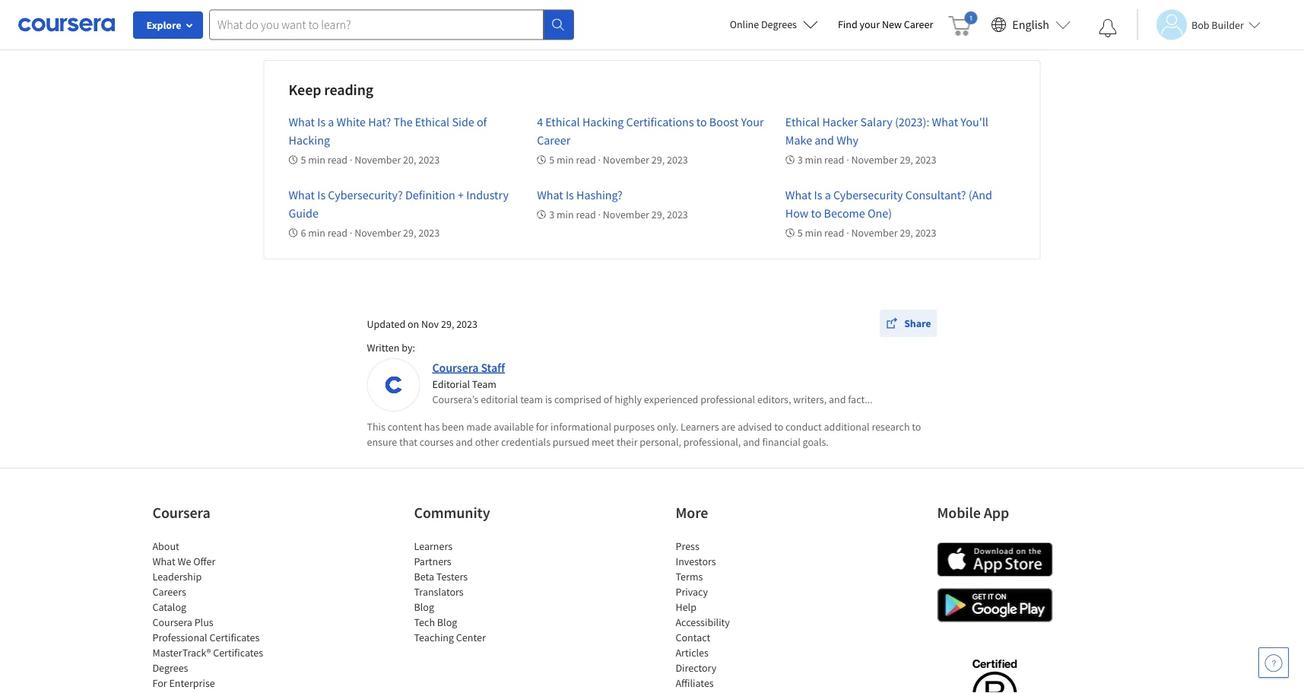 Task type: vqa. For each thing, say whether or not it's contained in the screenshot.
second COURSE DETAILS DROPDOWN BUTTON
no



Task type: locate. For each thing, give the bounding box(es) containing it.
is for what is a cybersecurity consultant? (and how to become one)
[[815, 187, 823, 202]]

been
[[442, 420, 464, 434]]

english
[[1013, 17, 1050, 32]]

· down become
[[847, 226, 850, 240]]

1 vertical spatial 5 min read · november 29, 2023
[[798, 226, 937, 240]]

(and
[[969, 187, 993, 202]]

5 down how
[[798, 226, 803, 240]]

list containing press
[[676, 539, 805, 693]]

accessibility
[[676, 616, 730, 629]]

is inside "what is cybersecurity? definition + industry guide"
[[317, 187, 326, 202]]

None search field
[[209, 10, 574, 40]]

bob builder
[[1192, 18, 1245, 32]]

coursera staff editorial team coursera's editorial team is comprised of highly experienced professional editors, writers, and fact...
[[433, 360, 873, 406]]

1 horizontal spatial career
[[904, 17, 934, 31]]

0 horizontal spatial hacking
[[289, 132, 330, 148]]

0 horizontal spatial blog
[[414, 600, 434, 614]]

degrees right the "online"
[[762, 17, 797, 31]]

what down keep
[[289, 114, 315, 129]]

what inside "what is cybersecurity? definition + industry guide"
[[289, 187, 315, 202]]

hashing?
[[577, 187, 623, 202]]

ethical hacker salary (2023): what you'll make and why
[[786, 114, 989, 148]]

to inside what is a cybersecurity consultant? (and how to become one)
[[811, 205, 822, 221]]

translators
[[414, 585, 464, 599]]

5 up guide
[[301, 153, 306, 167]]

5 up what is hashing?
[[549, 153, 555, 167]]

29,
[[652, 153, 665, 167], [900, 153, 914, 167], [652, 208, 665, 221], [403, 226, 417, 240], [900, 226, 914, 240], [441, 317, 454, 331]]

list for community
[[414, 539, 544, 645]]

read down become
[[825, 226, 845, 240]]

0 horizontal spatial of
[[477, 114, 487, 129]]

november for what is a cybersecurity consultant? (and how to become one)
[[852, 226, 898, 240]]

3 min read · november 29, 2023 down hashing?
[[549, 208, 688, 221]]

read down white
[[328, 153, 348, 167]]

5 min read · november 29, 2023 for cybersecurity
[[798, 226, 937, 240]]

3 for what is hashing?
[[549, 208, 555, 221]]

0 horizontal spatial degrees
[[153, 661, 188, 675]]

your
[[741, 114, 764, 129]]

for
[[153, 676, 167, 690]]

6
[[301, 226, 306, 240]]

1 horizontal spatial learners
[[681, 420, 719, 434]]

0 horizontal spatial learners
[[414, 539, 453, 553]]

5 min read · november 29, 2023
[[549, 153, 688, 167], [798, 226, 937, 240]]

translators link
[[414, 585, 464, 599]]

builder
[[1212, 18, 1245, 32]]

1 list from the left
[[153, 539, 282, 693]]

2 list from the left
[[414, 539, 544, 645]]

to right how
[[811, 205, 822, 221]]

hacking down keep
[[289, 132, 330, 148]]

coursera's
[[433, 393, 479, 406]]

partners link
[[414, 555, 452, 568]]

read down why on the right of page
[[825, 153, 845, 167]]

0 vertical spatial 3 min read · november 29, 2023
[[798, 153, 937, 167]]

2 horizontal spatial list
[[676, 539, 805, 693]]

0 vertical spatial career
[[904, 17, 934, 31]]

salary
[[861, 114, 893, 129]]

min for what is hashing?
[[557, 208, 574, 221]]

min up what is hashing?
[[557, 153, 574, 167]]

list for coursera
[[153, 539, 282, 693]]

what down about link
[[153, 555, 176, 568]]

this
[[367, 420, 386, 434]]

on
[[408, 317, 419, 331]]

read for what is a cybersecurity consultant? (and how to become one)
[[825, 226, 845, 240]]

is inside what is a cybersecurity consultant? (and how to become one)
[[815, 187, 823, 202]]

1 horizontal spatial 5
[[549, 153, 555, 167]]

5 min read · november 29, 2023 for certifications
[[549, 153, 688, 167]]

ethical right the on the top of the page
[[415, 114, 450, 129]]

3 list from the left
[[676, 539, 805, 693]]

a left white
[[328, 114, 334, 129]]

hacking
[[583, 114, 624, 129], [289, 132, 330, 148]]

degrees link
[[153, 661, 188, 675]]

min for ethical hacker salary (2023): what you'll make and why
[[805, 153, 823, 167]]

3 down make on the right top
[[798, 153, 803, 167]]

what up how
[[786, 187, 812, 202]]

1 vertical spatial coursera
[[153, 503, 211, 522]]

1 horizontal spatial 3
[[798, 153, 803, 167]]

blog up teaching center link
[[437, 616, 457, 629]]

0 horizontal spatial career
[[537, 132, 571, 148]]

0 horizontal spatial 5
[[301, 153, 306, 167]]

to right the research
[[912, 420, 922, 434]]

become
[[824, 205, 866, 221]]

0 vertical spatial coursera
[[433, 360, 479, 375]]

min down how
[[805, 226, 823, 240]]

min up guide
[[308, 153, 326, 167]]

3 ethical from the left
[[786, 114, 820, 129]]

29, for cybersecurity?
[[403, 226, 417, 240]]

0 horizontal spatial 3 min read · november 29, 2023
[[549, 208, 688, 221]]

0 vertical spatial a
[[328, 114, 334, 129]]

certificates up 'mastertrack® certificates' link
[[210, 631, 260, 644]]

a up become
[[825, 187, 831, 202]]

3 for ethical hacker salary (2023): what you'll make and why
[[798, 153, 803, 167]]

min down what is hashing?
[[557, 208, 574, 221]]

read right 6 at the top left
[[328, 226, 348, 240]]

29, for a
[[900, 226, 914, 240]]

directory link
[[676, 661, 717, 675]]

what left you'll
[[932, 114, 959, 129]]

ethical inside 'ethical hacker salary (2023): what you'll make and why'
[[786, 114, 820, 129]]

by:
[[402, 341, 415, 355]]

november for 4 ethical hacking certifications to boost your career
[[603, 153, 650, 167]]

and inside coursera staff editorial team coursera's editorial team is comprised of highly experienced professional editors, writers, and fact...
[[829, 393, 846, 406]]

5 for 4 ethical hacking certifications to boost your career
[[549, 153, 555, 167]]

min right 6 at the top left
[[308, 226, 326, 240]]

2023 for what is cybersecurity? definition + industry guide
[[419, 226, 440, 240]]

1 vertical spatial blog
[[437, 616, 457, 629]]

new
[[882, 17, 902, 31]]

0 horizontal spatial 5 min read · november 29, 2023
[[549, 153, 688, 167]]

· down why on the right of page
[[847, 153, 850, 167]]

1 vertical spatial degrees
[[153, 661, 188, 675]]

career down 4
[[537, 132, 571, 148]]

1 vertical spatial certificates
[[213, 646, 263, 660]]

and left fact... at the bottom of the page
[[829, 393, 846, 406]]

purposes
[[614, 420, 655, 434]]

1 vertical spatial 3 min read · november 29, 2023
[[549, 208, 688, 221]]

a inside what is a white hat? the ethical side of hacking
[[328, 114, 334, 129]]

november down one) at the right of the page
[[852, 226, 898, 240]]

0 vertical spatial 3
[[798, 153, 803, 167]]

what for what is a cybersecurity consultant? (and how to become one)
[[786, 187, 812, 202]]

coursera up about link
[[153, 503, 211, 522]]

· for ethical hacker salary (2023): what you'll make and why
[[847, 153, 850, 167]]

4 ethical hacking certifications to boost your career
[[537, 114, 764, 148]]

2023 for what is a white hat? the ethical side of hacking
[[419, 153, 440, 167]]

ethical hacker salary (2023): what you'll make and why link
[[786, 114, 989, 148]]

career inside 4 ethical hacking certifications to boost your career
[[537, 132, 571, 148]]

is left the cybersecurity
[[815, 187, 823, 202]]

more
[[676, 503, 709, 522]]

0 vertical spatial degrees
[[762, 17, 797, 31]]

november down 4 ethical hacking certifications to boost your career
[[603, 153, 650, 167]]

keep
[[289, 80, 321, 99]]

is up guide
[[317, 187, 326, 202]]

list
[[153, 539, 282, 693], [414, 539, 544, 645], [676, 539, 805, 693]]

list containing about
[[153, 539, 282, 693]]

1 horizontal spatial list
[[414, 539, 544, 645]]

is inside what is a white hat? the ethical side of hacking
[[317, 114, 326, 129]]

learners link
[[414, 539, 453, 553]]

what for what is cybersecurity? definition + industry guide
[[289, 187, 315, 202]]

what up guide
[[289, 187, 315, 202]]

· down cybersecurity?
[[350, 226, 353, 240]]

november down hashing?
[[603, 208, 650, 221]]

1 horizontal spatial 5 min read · november 29, 2023
[[798, 226, 937, 240]]

blog
[[414, 600, 434, 614], [437, 616, 457, 629]]

2 vertical spatial coursera
[[153, 616, 192, 629]]

staff
[[481, 360, 505, 375]]

1 horizontal spatial hacking
[[583, 114, 624, 129]]

1 horizontal spatial 3 min read · november 29, 2023
[[798, 153, 937, 167]]

· down hashing?
[[598, 208, 601, 221]]

coursera up editorial
[[433, 360, 479, 375]]

about
[[153, 539, 179, 553]]

what is a white hat? the ethical side of hacking link
[[289, 114, 487, 148]]

additional
[[824, 420, 870, 434]]

read
[[328, 153, 348, 167], [576, 153, 596, 167], [825, 153, 845, 167], [576, 208, 596, 221], [328, 226, 348, 240], [825, 226, 845, 240]]

is for what is cybersecurity? definition + industry guide
[[317, 187, 326, 202]]

read for 4 ethical hacking certifications to boost your career
[[576, 153, 596, 167]]

1 vertical spatial career
[[537, 132, 571, 148]]

1 vertical spatial a
[[825, 187, 831, 202]]

bob
[[1192, 18, 1210, 32]]

5 for what is a cybersecurity consultant? (and how to become one)
[[798, 226, 803, 240]]

read down what is hashing?
[[576, 208, 596, 221]]

1 vertical spatial learners
[[414, 539, 453, 553]]

boost
[[710, 114, 739, 129]]

coursera down "catalog" link
[[153, 616, 192, 629]]

min down make on the right top
[[805, 153, 823, 167]]

coursera staff image
[[369, 361, 418, 409]]

this content has been made available for informational purposes only. learners are advised to conduct additional research to ensure that courses and other credentials pursued meet their personal, professional, and financial goals.
[[367, 420, 922, 449]]

and left why on the right of page
[[815, 132, 835, 148]]

degrees inside popup button
[[762, 17, 797, 31]]

is for what is hashing?
[[566, 187, 574, 202]]

29, for hacking
[[652, 153, 665, 167]]

2023
[[419, 153, 440, 167], [667, 153, 688, 167], [916, 153, 937, 167], [667, 208, 688, 221], [419, 226, 440, 240], [916, 226, 937, 240], [457, 317, 478, 331]]

0 horizontal spatial 3
[[549, 208, 555, 221]]

careers link
[[153, 585, 186, 599]]

what for what is a white hat? the ethical side of hacking
[[289, 114, 315, 129]]

0 horizontal spatial list
[[153, 539, 282, 693]]

2 horizontal spatial 5
[[798, 226, 803, 240]]

degrees up for
[[153, 661, 188, 675]]

coursera staff link
[[433, 360, 505, 375]]

is left white
[[317, 114, 326, 129]]

1 vertical spatial hacking
[[289, 132, 330, 148]]

0 vertical spatial 5 min read · november 29, 2023
[[549, 153, 688, 167]]

1 horizontal spatial ethical
[[546, 114, 580, 129]]

of inside what is a white hat? the ethical side of hacking
[[477, 114, 487, 129]]

2 horizontal spatial ethical
[[786, 114, 820, 129]]

1 horizontal spatial of
[[604, 393, 613, 406]]

reading
[[324, 80, 374, 99]]

career
[[904, 17, 934, 31], [537, 132, 571, 148]]

meet
[[592, 435, 615, 449]]

for enterprise link
[[153, 676, 215, 690]]

coursera inside coursera staff editorial team coursera's editorial team is comprised of highly experienced professional editors, writers, and fact...
[[433, 360, 479, 375]]

5 min read · november 20, 2023
[[301, 153, 440, 167]]

5 min read · november 29, 2023 down one) at the right of the page
[[798, 226, 937, 240]]

1 vertical spatial 3
[[549, 208, 555, 221]]

learners up professional,
[[681, 420, 719, 434]]

ethical up make on the right top
[[786, 114, 820, 129]]

career right new
[[904, 17, 934, 31]]

learners up partners link
[[414, 539, 453, 553]]

bob builder button
[[1137, 10, 1261, 40]]

to left boost
[[697, 114, 707, 129]]

1 ethical from the left
[[415, 114, 450, 129]]

0 vertical spatial learners
[[681, 420, 719, 434]]

·
[[350, 153, 353, 167], [598, 153, 601, 167], [847, 153, 850, 167], [598, 208, 601, 221], [350, 226, 353, 240], [847, 226, 850, 240]]

4 ethical hacking certifications to boost your career link
[[537, 114, 764, 148]]

2 ethical from the left
[[546, 114, 580, 129]]

0 vertical spatial blog
[[414, 600, 434, 614]]

of right side
[[477, 114, 487, 129]]

list item
[[153, 691, 282, 693]]

available
[[494, 420, 534, 434]]

what is a white hat? the ethical side of hacking
[[289, 114, 487, 148]]

3 down what is hashing?
[[549, 208, 555, 221]]

1 vertical spatial of
[[604, 393, 613, 406]]

what for what is hashing?
[[537, 187, 564, 202]]

highly
[[615, 393, 642, 406]]

1 horizontal spatial degrees
[[762, 17, 797, 31]]

learners inside this content has been made available for informational purposes only. learners are advised to conduct additional research to ensure that courses and other credentials pursued meet their personal, professional, and financial goals.
[[681, 420, 719, 434]]

2023 for what is hashing?
[[667, 208, 688, 221]]

of left 'highly'
[[604, 393, 613, 406]]

29, for hashing?
[[652, 208, 665, 221]]

coursera inside the about what we offer leadership careers catalog coursera plus professional certificates mastertrack® certificates degrees for enterprise
[[153, 616, 192, 629]]

download on the app store image
[[938, 542, 1053, 577]]

help link
[[676, 600, 697, 614]]

3 min read · november 29, 2023
[[798, 153, 937, 167], [549, 208, 688, 221]]

leadership
[[153, 570, 202, 584]]

is left hashing?
[[566, 187, 574, 202]]

research
[[872, 420, 910, 434]]

team
[[521, 393, 543, 406]]

3 min read · november 29, 2023 down why on the right of page
[[798, 153, 937, 167]]

writers,
[[794, 393, 827, 406]]

list containing learners
[[414, 539, 544, 645]]

0 horizontal spatial ethical
[[415, 114, 450, 129]]

0 vertical spatial of
[[477, 114, 487, 129]]

experienced
[[644, 393, 699, 406]]

read for ethical hacker salary (2023): what you'll make and why
[[825, 153, 845, 167]]

advised
[[738, 420, 772, 434]]

a
[[328, 114, 334, 129], [825, 187, 831, 202]]

content
[[388, 420, 422, 434]]

read up what is hashing? link
[[576, 153, 596, 167]]

0 vertical spatial hacking
[[583, 114, 624, 129]]

and inside 'ethical hacker salary (2023): what you'll make and why'
[[815, 132, 835, 148]]

hacking left the certifications
[[583, 114, 624, 129]]

november down "what is cybersecurity? definition + industry guide"
[[355, 226, 401, 240]]

certificates down professional certificates link
[[213, 646, 263, 660]]

· for 4 ethical hacking certifications to boost your career
[[598, 153, 601, 167]]

how
[[786, 205, 809, 221]]

degrees
[[762, 17, 797, 31], [153, 661, 188, 675]]

what inside what is a white hat? the ethical side of hacking
[[289, 114, 315, 129]]

2023 for what is a cybersecurity consultant? (and how to become one)
[[916, 226, 937, 240]]

+
[[458, 187, 464, 202]]

blog up tech
[[414, 600, 434, 614]]

november down what is a white hat? the ethical side of hacking "link"
[[355, 153, 401, 167]]

ethical right 4
[[546, 114, 580, 129]]

5 for what is a white hat? the ethical side of hacking
[[301, 153, 306, 167]]

is for what is a white hat? the ethical side of hacking
[[317, 114, 326, 129]]

· up cybersecurity?
[[350, 153, 353, 167]]

what left hashing?
[[537, 187, 564, 202]]

1 horizontal spatial a
[[825, 187, 831, 202]]

fact...
[[849, 393, 873, 406]]

a inside what is a cybersecurity consultant? (and how to become one)
[[825, 187, 831, 202]]

· for what is a cybersecurity consultant? (and how to become one)
[[847, 226, 850, 240]]

what inside what is a cybersecurity consultant? (and how to become one)
[[786, 187, 812, 202]]

november down ethical hacker salary (2023): what you'll make and why link
[[852, 153, 898, 167]]

november for ethical hacker salary (2023): what you'll make and why
[[852, 153, 898, 167]]

1 horizontal spatial blog
[[437, 616, 457, 629]]

hacking inside what is a white hat? the ethical side of hacking
[[289, 132, 330, 148]]

min for what is a cybersecurity consultant? (and how to become one)
[[805, 226, 823, 240]]

· up hashing?
[[598, 153, 601, 167]]

professional
[[701, 393, 756, 406]]

online degrees
[[730, 17, 797, 31]]

november for what is hashing?
[[603, 208, 650, 221]]

0 horizontal spatial a
[[328, 114, 334, 129]]

5 min read · november 29, 2023 up hashing?
[[549, 153, 688, 167]]

november for what is a white hat? the ethical side of hacking
[[355, 153, 401, 167]]

and
[[815, 132, 835, 148], [829, 393, 846, 406], [456, 435, 473, 449], [743, 435, 761, 449]]

that
[[399, 435, 418, 449]]



Task type: describe. For each thing, give the bounding box(es) containing it.
help center image
[[1265, 654, 1284, 672]]

written
[[367, 341, 400, 355]]

what inside 'ethical hacker salary (2023): what you'll make and why'
[[932, 114, 959, 129]]

november for what is cybersecurity? definition + industry guide
[[355, 226, 401, 240]]

share
[[905, 317, 932, 330]]

get it on google play image
[[938, 588, 1053, 622]]

logo of certified b corporation image
[[964, 651, 1026, 693]]

· for what is a white hat? the ethical side of hacking
[[350, 153, 353, 167]]

only.
[[657, 420, 679, 434]]

consultant?
[[906, 187, 967, 202]]

press link
[[676, 539, 700, 553]]

what is cybersecurity? definition + industry guide
[[289, 187, 509, 221]]

editorial
[[433, 377, 470, 391]]

directory
[[676, 661, 717, 675]]

english button
[[986, 0, 1077, 49]]

ethical inside what is a white hat? the ethical side of hacking
[[415, 114, 450, 129]]

is
[[545, 393, 553, 406]]

coursera for coursera
[[153, 503, 211, 522]]

show notifications image
[[1099, 19, 1118, 37]]

online
[[730, 17, 759, 31]]

guide
[[289, 205, 319, 221]]

and down advised
[[743, 435, 761, 449]]

2023 for 4 ethical hacking certifications to boost your career
[[667, 153, 688, 167]]

coursera for coursera staff editorial team coursera's editorial team is comprised of highly experienced professional editors, writers, and fact...
[[433, 360, 479, 375]]

read for what is a white hat? the ethical side of hacking
[[328, 153, 348, 167]]

a for white
[[328, 114, 334, 129]]

2023 for ethical hacker salary (2023): what you'll make and why
[[916, 153, 937, 167]]

certifications
[[627, 114, 694, 129]]

0 vertical spatial certificates
[[210, 631, 260, 644]]

credentials
[[501, 435, 551, 449]]

29, for salary
[[900, 153, 914, 167]]

hat?
[[368, 114, 391, 129]]

blog link
[[414, 600, 434, 614]]

online degrees button
[[718, 8, 831, 41]]

one)
[[868, 205, 893, 221]]

press
[[676, 539, 700, 553]]

20,
[[403, 153, 417, 167]]

find your new career link
[[831, 15, 941, 34]]

articles
[[676, 646, 709, 660]]

mastertrack®
[[153, 646, 211, 660]]

updated
[[367, 317, 406, 331]]

tech blog link
[[414, 616, 457, 629]]

testers
[[437, 570, 468, 584]]

what inside the about what we offer leadership careers catalog coursera plus professional certificates mastertrack® certificates degrees for enterprise
[[153, 555, 176, 568]]

articles link
[[676, 646, 709, 660]]

careers
[[153, 585, 186, 599]]

read for what is hashing?
[[576, 208, 596, 221]]

What do you want to learn? text field
[[209, 10, 544, 40]]

read for what is cybersecurity? definition + industry guide
[[328, 226, 348, 240]]

help
[[676, 600, 697, 614]]

about what we offer leadership careers catalog coursera plus professional certificates mastertrack® certificates degrees for enterprise
[[153, 539, 263, 690]]

pursued
[[553, 435, 590, 449]]

side
[[452, 114, 475, 129]]

mobile app
[[938, 503, 1010, 522]]

written by:
[[367, 341, 415, 355]]

list for more
[[676, 539, 805, 693]]

leadership link
[[153, 570, 202, 584]]

min for what is a white hat? the ethical side of hacking
[[308, 153, 326, 167]]

mastertrack® certificates link
[[153, 646, 263, 660]]

3 min read · november 29, 2023 for hashing?
[[549, 208, 688, 221]]

min for 4 ethical hacking certifications to boost your career
[[557, 153, 574, 167]]

shopping cart: 1 item image
[[949, 11, 978, 36]]

beta
[[414, 570, 434, 584]]

terms
[[676, 570, 703, 584]]

plus
[[195, 616, 214, 629]]

financial
[[763, 435, 801, 449]]

community
[[414, 503, 490, 522]]

find
[[838, 17, 858, 31]]

cybersecurity
[[834, 187, 904, 202]]

about link
[[153, 539, 179, 553]]

explore button
[[133, 11, 203, 39]]

has
[[424, 420, 440, 434]]

terms link
[[676, 570, 703, 584]]

keep reading
[[289, 80, 374, 99]]

your
[[860, 17, 880, 31]]

what is a cybersecurity consultant? (and how to become one) link
[[786, 187, 993, 221]]

accessibility link
[[676, 616, 730, 629]]

you'll
[[961, 114, 989, 129]]

investors
[[676, 555, 716, 568]]

team
[[472, 377, 497, 391]]

nov
[[422, 317, 439, 331]]

of inside coursera staff editorial team coursera's editorial team is comprised of highly experienced professional editors, writers, and fact...
[[604, 393, 613, 406]]

min for what is cybersecurity? definition + industry guide
[[308, 226, 326, 240]]

learners inside learners partners beta testers translators blog tech blog teaching center
[[414, 539, 453, 553]]

professional
[[153, 631, 207, 644]]

are
[[722, 420, 736, 434]]

teaching center link
[[414, 631, 486, 644]]

3 min read · november 29, 2023 for salary
[[798, 153, 937, 167]]

cybersecurity?
[[328, 187, 403, 202]]

updated on nov 29, 2023
[[367, 317, 478, 331]]

and down been
[[456, 435, 473, 449]]

definition
[[406, 187, 456, 202]]

mobile
[[938, 503, 981, 522]]

degrees inside the about what we offer leadership careers catalog coursera plus professional certificates mastertrack® certificates degrees for enterprise
[[153, 661, 188, 675]]

center
[[456, 631, 486, 644]]

to inside 4 ethical hacking certifications to boost your career
[[697, 114, 707, 129]]

coursera image
[[18, 12, 115, 37]]

explore
[[146, 18, 181, 32]]

affiliates
[[676, 676, 714, 690]]

made
[[467, 420, 492, 434]]

privacy link
[[676, 585, 708, 599]]

hacker
[[823, 114, 858, 129]]

hacking inside 4 ethical hacking certifications to boost your career
[[583, 114, 624, 129]]

for
[[536, 420, 549, 434]]

career inside find your new career link
[[904, 17, 934, 31]]

contact link
[[676, 631, 711, 644]]

why
[[837, 132, 859, 148]]

what we offer link
[[153, 555, 216, 568]]

their
[[617, 435, 638, 449]]

to up financial
[[775, 420, 784, 434]]

a for cybersecurity
[[825, 187, 831, 202]]

4
[[537, 114, 543, 129]]

editors,
[[758, 393, 792, 406]]

· for what is hashing?
[[598, 208, 601, 221]]

ethical inside 4 ethical hacking certifications to boost your career
[[546, 114, 580, 129]]

· for what is cybersecurity? definition + industry guide
[[350, 226, 353, 240]]

what is hashing?
[[537, 187, 623, 202]]

courses
[[420, 435, 454, 449]]



